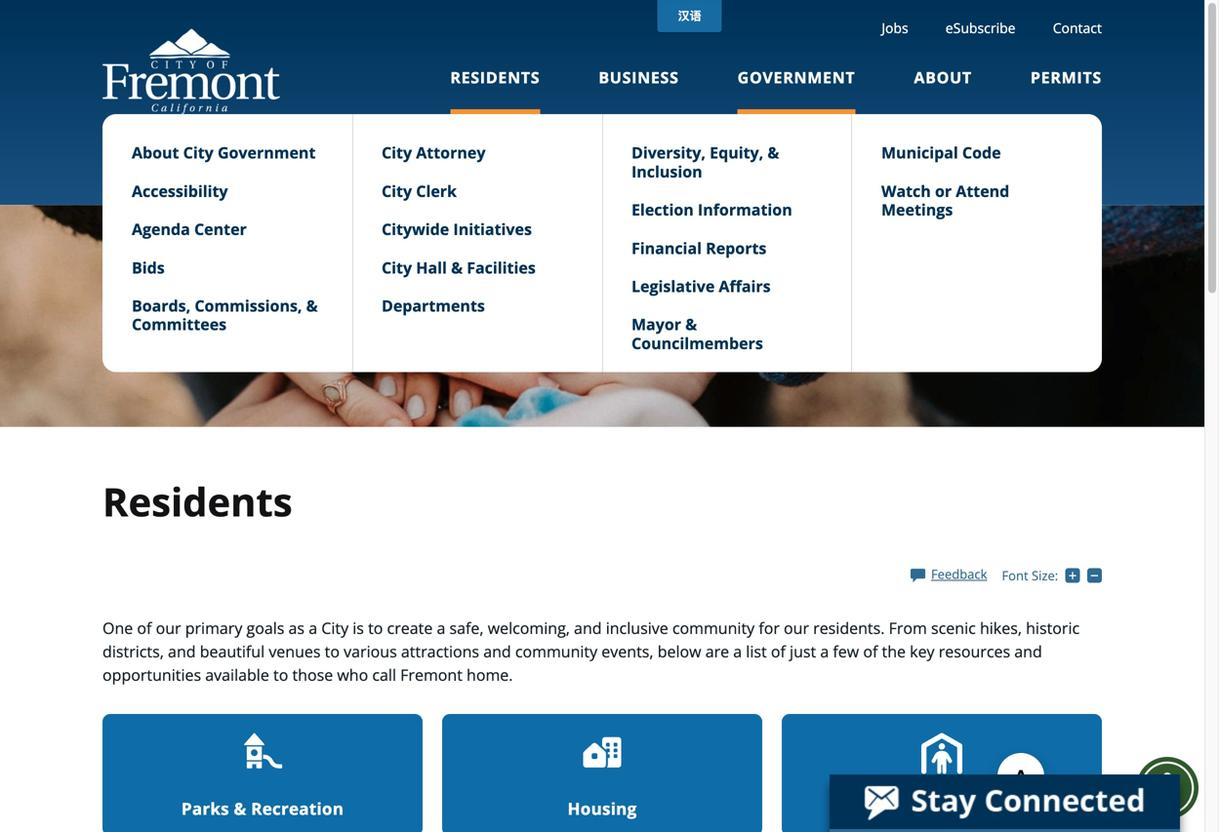 Task type: describe. For each thing, give the bounding box(es) containing it.
diversity,
[[632, 142, 706, 163]]

election
[[632, 199, 694, 220]]

about for about city government
[[132, 142, 179, 163]]

city hall & facilities
[[382, 257, 536, 278]]

residents link
[[450, 67, 540, 114]]

citywide initiatives link
[[382, 219, 573, 240]]

diversity, equity, & inclusion link
[[632, 142, 823, 182]]

+ link
[[1065, 567, 1087, 584]]

about city government
[[132, 142, 316, 163]]

esubscribe
[[946, 19, 1016, 37]]

safe,
[[450, 618, 484, 639]]

person shelter image
[[921, 733, 962, 774]]

1 horizontal spatial of
[[771, 641, 786, 662]]

boards, commissions, & committees
[[132, 295, 318, 335]]

hikes,
[[980, 618, 1022, 639]]

city up the accessibility
[[183, 142, 214, 163]]

one of our primary goals as a city is to create a safe, welcoming, and inclusive community for our residents. from scenic hikes, historic districts, and beautiful venues to various attractions and community events, below are a list of just a few of the key resources and opportunities available to those who call fremont home.
[[103, 618, 1080, 686]]

response
[[945, 798, 1026, 821]]

affairs
[[719, 276, 771, 297]]

information
[[698, 199, 792, 220]]

election information link
[[632, 199, 823, 220]]

legislative affairs link
[[632, 276, 823, 297]]

-
[[1102, 567, 1106, 584]]

municipal code
[[881, 142, 1001, 163]]

about city government link
[[132, 142, 323, 163]]

beautiful
[[200, 641, 265, 662]]

citywide
[[382, 219, 449, 240]]

2 horizontal spatial of
[[863, 641, 878, 662]]

available
[[205, 665, 269, 686]]

city for city attorney
[[382, 142, 412, 163]]

a left few on the bottom of the page
[[820, 641, 829, 662]]

1 our from the left
[[156, 618, 181, 639]]

city for city clerk
[[382, 180, 412, 201]]

business link
[[599, 67, 679, 114]]

0 horizontal spatial to
[[273, 665, 288, 686]]

financial
[[632, 237, 702, 258]]

1 horizontal spatial to
[[325, 641, 340, 662]]

a left list
[[733, 641, 742, 662]]

reports
[[706, 237, 767, 258]]

house and apartment buiding image
[[582, 733, 623, 774]]

who
[[337, 665, 368, 686]]

for
[[759, 618, 780, 639]]

- link
[[1087, 567, 1106, 584]]

jobs link
[[882, 19, 908, 37]]

financial reports
[[632, 237, 767, 258]]

a up attractions
[[437, 618, 445, 639]]

meetings
[[881, 199, 953, 220]]

election information
[[632, 199, 792, 220]]

various
[[344, 641, 397, 662]]

home.
[[467, 665, 513, 686]]

resources
[[939, 641, 1010, 662]]

historic
[[1026, 618, 1080, 639]]

equity,
[[710, 142, 764, 163]]

bids
[[132, 257, 165, 278]]

city clerk
[[382, 180, 457, 201]]

+
[[1080, 567, 1087, 584]]

list
[[746, 641, 767, 662]]

goals
[[246, 618, 284, 639]]

accessibility
[[132, 180, 228, 201]]

inclusion
[[632, 161, 702, 182]]

councilmembers
[[632, 333, 763, 354]]

code
[[962, 142, 1001, 163]]

housing link
[[442, 714, 762, 833]]

jobs
[[882, 19, 908, 37]]

from
[[889, 618, 927, 639]]

below
[[658, 641, 701, 662]]

font size:
[[1002, 567, 1058, 585]]

2 our from the left
[[784, 618, 809, 639]]

mayor & councilmembers
[[632, 314, 763, 354]]

& for commissions,
[[306, 295, 318, 316]]

bids link
[[132, 257, 323, 278]]

primary
[[185, 618, 242, 639]]

or
[[935, 180, 952, 201]]

attractions
[[401, 641, 479, 662]]

events,
[[602, 641, 654, 662]]

legislative
[[632, 276, 715, 297]]

citywide initiatives
[[382, 219, 532, 240]]

mayor & councilmembers link
[[632, 314, 823, 354]]

and down historic at bottom
[[1014, 641, 1042, 662]]

city attorney
[[382, 142, 486, 163]]

financial reports link
[[632, 237, 823, 258]]

0 horizontal spatial residents
[[103, 475, 292, 528]]



Task type: vqa. For each thing, say whether or not it's contained in the screenshot.
about
yes



Task type: locate. For each thing, give the bounding box(es) containing it.
contact
[[1053, 19, 1102, 37]]

1 vertical spatial to
[[325, 641, 340, 662]]

clerk
[[416, 180, 457, 201]]

1 vertical spatial about
[[132, 142, 179, 163]]

& inside boards, commissions, & committees
[[306, 295, 318, 316]]

departments link
[[382, 295, 573, 316]]

city clerk link
[[382, 180, 573, 201]]

key
[[910, 641, 935, 662]]

size:
[[1032, 567, 1058, 585]]

homeless response
[[858, 798, 1026, 821]]

0 horizontal spatial of
[[137, 618, 152, 639]]

font
[[1002, 567, 1028, 585]]

of left the
[[863, 641, 878, 662]]

city left is
[[321, 618, 349, 639]]

2 vertical spatial to
[[273, 665, 288, 686]]

0 horizontal spatial our
[[156, 618, 181, 639]]

initiatives
[[453, 219, 532, 240]]

hall
[[416, 257, 447, 278]]

one
[[103, 618, 133, 639]]

are
[[705, 641, 729, 662]]

scenic
[[931, 618, 976, 639]]

mayor
[[632, 314, 681, 335]]

inclusive
[[606, 618, 668, 639]]

& right equity,
[[768, 142, 779, 163]]

of right list
[[771, 641, 786, 662]]

our up districts, on the bottom left
[[156, 618, 181, 639]]

city left hall in the top left of the page
[[382, 257, 412, 278]]

0 vertical spatial government
[[738, 67, 855, 88]]

& right parks
[[234, 798, 247, 821]]

community
[[672, 618, 755, 639], [515, 641, 598, 662]]

of up districts, on the bottom left
[[137, 618, 152, 639]]

our up just
[[784, 618, 809, 639]]

create
[[387, 618, 433, 639]]

commissions,
[[195, 295, 302, 316]]

city up city clerk on the left top of the page
[[382, 142, 412, 163]]

government up accessibility link
[[218, 142, 316, 163]]

Search text field
[[263, 148, 942, 191]]

and
[[574, 618, 602, 639], [168, 641, 196, 662], [483, 641, 511, 662], [1014, 641, 1042, 662]]

1 horizontal spatial residents
[[450, 67, 540, 88]]

& for hall
[[451, 257, 463, 278]]

1 vertical spatial community
[[515, 641, 598, 662]]

& inside diversity, equity, & inclusion
[[768, 142, 779, 163]]

& for equity,
[[768, 142, 779, 163]]

municipal code link
[[881, 142, 1073, 163]]

to down venues
[[273, 665, 288, 686]]

& right commissions,
[[306, 295, 318, 316]]

recreation
[[251, 798, 344, 821]]

agenda
[[132, 219, 190, 240]]

about down the esubscribe
[[914, 67, 972, 88]]

welcoming,
[[488, 618, 570, 639]]

districts,
[[103, 641, 164, 662]]

the
[[882, 641, 906, 662]]

watch or attend meetings
[[881, 180, 1010, 220]]

call
[[372, 665, 396, 686]]

opportunities
[[103, 665, 201, 686]]

legislative affairs
[[632, 276, 771, 297]]

parks & recreation link
[[103, 714, 423, 833]]

as
[[288, 618, 305, 639]]

to
[[368, 618, 383, 639], [325, 641, 340, 662], [273, 665, 288, 686]]

boards, commissions, & committees link
[[132, 295, 323, 335]]

and up opportunities
[[168, 641, 196, 662]]

city left clerk
[[382, 180, 412, 201]]

about for about link
[[914, 67, 972, 88]]

residents.
[[813, 618, 885, 639]]

feedback
[[931, 566, 987, 583]]

0 vertical spatial about
[[914, 67, 972, 88]]

government
[[738, 67, 855, 88], [218, 142, 316, 163]]

a right as on the left bottom
[[309, 618, 317, 639]]

just
[[790, 641, 816, 662]]

community up are
[[672, 618, 755, 639]]

parks
[[181, 798, 229, 821]]

1 horizontal spatial government
[[738, 67, 855, 88]]

those
[[292, 665, 333, 686]]

font size: link
[[1002, 567, 1058, 585]]

homeless response link
[[782, 714, 1102, 833]]

city inside one of our primary goals as a city is to create a safe, welcoming, and inclusive community for our residents. from scenic hikes, historic districts, and beautiful venues to various attractions and community events, below are a list of just a few of the key resources and opportunities available to those who call fremont home.
[[321, 618, 349, 639]]

attorney
[[416, 142, 486, 163]]

0 vertical spatial community
[[672, 618, 755, 639]]

0 horizontal spatial community
[[515, 641, 598, 662]]

and up events, at the bottom
[[574, 618, 602, 639]]

0 horizontal spatial about
[[132, 142, 179, 163]]

& inside mayor & councilmembers
[[685, 314, 697, 335]]

playground structure image
[[242, 733, 283, 774]]

permits link
[[1031, 67, 1102, 114]]

committees
[[132, 314, 227, 335]]

community down welcoming,
[[515, 641, 598, 662]]

facilities
[[467, 257, 536, 278]]

& right hall in the top left of the page
[[451, 257, 463, 278]]

of
[[137, 618, 152, 639], [771, 641, 786, 662], [863, 641, 878, 662]]

watch or attend meetings link
[[881, 180, 1073, 220]]

attend
[[956, 180, 1010, 201]]

0 vertical spatial to
[[368, 618, 383, 639]]

business
[[599, 67, 679, 88]]

agenda center link
[[132, 219, 323, 240]]

city
[[183, 142, 214, 163], [382, 142, 412, 163], [382, 180, 412, 201], [382, 257, 412, 278], [321, 618, 349, 639]]

to right is
[[368, 618, 383, 639]]

diversity, equity, & inclusion
[[632, 142, 779, 182]]

residents
[[450, 67, 540, 88], [103, 475, 292, 528]]

city for city hall & facilities
[[382, 257, 412, 278]]

accessibility link
[[132, 180, 323, 201]]

feedback link
[[911, 566, 987, 583]]

venues
[[269, 641, 321, 662]]

center
[[194, 219, 247, 240]]

government link
[[738, 67, 855, 114]]

about link
[[914, 67, 972, 114]]

government up equity,
[[738, 67, 855, 88]]

municipal
[[881, 142, 958, 163]]

city hall & facilities link
[[382, 257, 573, 278]]

fremont
[[400, 665, 463, 686]]

2 horizontal spatial to
[[368, 618, 383, 639]]

0 horizontal spatial government
[[218, 142, 316, 163]]

1 horizontal spatial about
[[914, 67, 972, 88]]

boards,
[[132, 295, 191, 316]]

1 vertical spatial government
[[218, 142, 316, 163]]

about up the accessibility
[[132, 142, 179, 163]]

to up those
[[325, 641, 340, 662]]

1 horizontal spatial our
[[784, 618, 809, 639]]

agenda center
[[132, 219, 247, 240]]

1 horizontal spatial community
[[672, 618, 755, 639]]

and up home.
[[483, 641, 511, 662]]

& right mayor
[[685, 314, 697, 335]]

housing
[[568, 798, 637, 821]]

contact link
[[1053, 19, 1102, 37]]

a
[[309, 618, 317, 639], [437, 618, 445, 639], [733, 641, 742, 662], [820, 641, 829, 662]]

1 vertical spatial residents
[[103, 475, 292, 528]]

0 vertical spatial residents
[[450, 67, 540, 88]]

stay connected image
[[830, 775, 1178, 830]]



